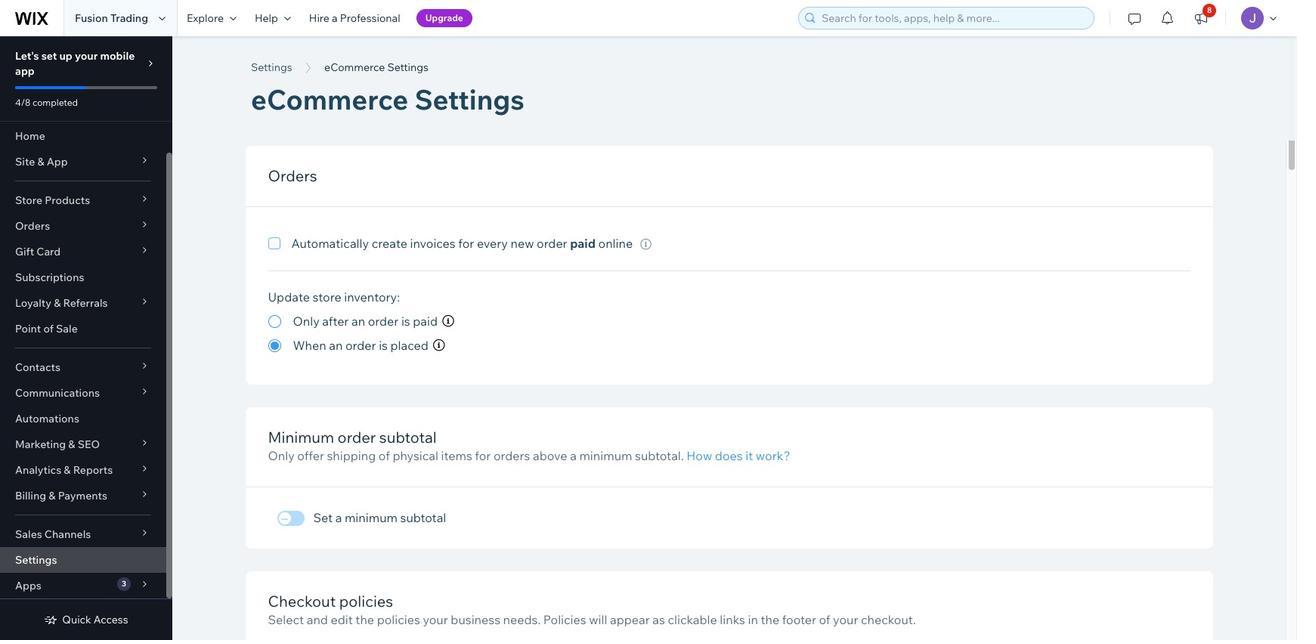 Task type: describe. For each thing, give the bounding box(es) containing it.
billing & payments button
[[0, 483, 166, 509]]

items
[[441, 448, 472, 464]]

referrals
[[63, 296, 108, 310]]

of inside point of sale link
[[43, 322, 54, 336]]

0 horizontal spatial for
[[458, 236, 474, 251]]

& for marketing
[[68, 438, 75, 451]]

sales channels button
[[0, 522, 166, 547]]

home link
[[0, 123, 166, 149]]

how does it work? link
[[687, 448, 791, 464]]

channels
[[44, 528, 91, 541]]

a for set a minimum subtotal
[[335, 511, 342, 526]]

sale
[[56, 322, 78, 336]]

it
[[746, 448, 753, 464]]

communications
[[15, 386, 100, 400]]

contacts button
[[0, 355, 166, 380]]

4/8 completed
[[15, 97, 78, 108]]

0 vertical spatial only
[[293, 314, 320, 329]]

marketing
[[15, 438, 66, 451]]

1 horizontal spatial settings link
[[243, 60, 300, 75]]

quick access
[[62, 613, 128, 627]]

orders inside popup button
[[15, 219, 50, 233]]

trading
[[110, 11, 148, 25]]

analytics & reports button
[[0, 457, 166, 483]]

set
[[313, 511, 333, 526]]

appear
[[610, 613, 650, 628]]

physical
[[393, 448, 439, 464]]

edit
[[331, 613, 353, 628]]

your inside let's set up your mobile app
[[75, 49, 98, 63]]

does
[[715, 448, 743, 464]]

quick access button
[[44, 613, 128, 627]]

point of sale link
[[0, 316, 166, 342]]

store
[[15, 194, 42, 207]]

3
[[122, 579, 126, 589]]

up
[[59, 49, 72, 63]]

work?
[[756, 448, 791, 464]]

invoices
[[410, 236, 456, 251]]

gift card
[[15, 245, 61, 259]]

footer
[[782, 613, 817, 628]]

minimum inside minimum order subtotal only offer shipping of physical items for orders above a minimum subtotal. how does it work?
[[580, 448, 633, 464]]

& for billing
[[49, 489, 56, 503]]

info tooltip image for when an order is placed
[[433, 340, 445, 352]]

order down the "inventory:"
[[368, 314, 399, 329]]

contacts
[[15, 361, 60, 374]]

help button
[[246, 0, 300, 36]]

every
[[477, 236, 508, 251]]

subscriptions
[[15, 271, 84, 284]]

info tooltip image for only after an order is paid
[[442, 315, 455, 327]]

a inside minimum order subtotal only offer shipping of physical items for orders above a minimum subtotal. how does it work?
[[570, 448, 577, 464]]

apps
[[15, 579, 41, 593]]

quick
[[62, 613, 91, 627]]

marketing & seo button
[[0, 432, 166, 457]]

create
[[372, 236, 407, 251]]

will
[[589, 613, 608, 628]]

needs.
[[503, 613, 541, 628]]

site & app button
[[0, 149, 166, 175]]

sales
[[15, 528, 42, 541]]

1 the from the left
[[356, 613, 374, 628]]

hire
[[309, 11, 330, 25]]

upgrade button
[[416, 9, 473, 27]]

automatically
[[292, 236, 369, 251]]

when an order is placed
[[293, 338, 429, 353]]

1 horizontal spatial orders
[[268, 166, 317, 185]]

0 horizontal spatial minimum
[[345, 511, 398, 526]]

8 button
[[1185, 0, 1218, 36]]

communications button
[[0, 380, 166, 406]]

clickable
[[668, 613, 717, 628]]

billing
[[15, 489, 46, 503]]

point
[[15, 322, 41, 336]]

site & app
[[15, 155, 68, 169]]

home
[[15, 129, 45, 143]]

minimum
[[268, 428, 334, 447]]

checkout policies select and edit the policies your business needs. policies will appear as clickable links in the footer of your checkout.
[[268, 592, 916, 628]]

store
[[313, 290, 342, 305]]

billing & payments
[[15, 489, 107, 503]]

order right new
[[537, 236, 568, 251]]

hire a professional
[[309, 11, 401, 25]]

automatically create invoices for every new order paid online
[[292, 236, 633, 251]]

update store inventory:
[[268, 290, 400, 305]]

payments
[[58, 489, 107, 503]]

automations link
[[0, 406, 166, 432]]

& for site
[[37, 155, 44, 169]]

when
[[293, 338, 326, 353]]

of inside minimum order subtotal only offer shipping of physical items for orders above a minimum subtotal. how does it work?
[[379, 448, 390, 464]]

1 vertical spatial subtotal
[[400, 511, 446, 526]]

reports
[[73, 464, 113, 477]]

upgrade
[[425, 12, 463, 23]]

4/8
[[15, 97, 30, 108]]

above
[[533, 448, 568, 464]]

hire a professional link
[[300, 0, 410, 36]]

for inside minimum order subtotal only offer shipping of physical items for orders above a minimum subtotal. how does it work?
[[475, 448, 491, 464]]



Task type: locate. For each thing, give the bounding box(es) containing it.
0 horizontal spatial the
[[356, 613, 374, 628]]

2 horizontal spatial of
[[819, 613, 831, 628]]

1 horizontal spatial minimum
[[580, 448, 633, 464]]

fusion trading
[[75, 11, 148, 25]]

and
[[307, 613, 328, 628]]

minimum order subtotal only offer shipping of physical items for orders above a minimum subtotal. how does it work?
[[268, 428, 791, 464]]

sidebar element
[[0, 36, 172, 640]]

1 vertical spatial is
[[379, 338, 388, 353]]

0 horizontal spatial is
[[379, 338, 388, 353]]

1 vertical spatial paid
[[413, 314, 438, 329]]

& right loyalty
[[54, 296, 61, 310]]

1 vertical spatial only
[[268, 448, 295, 464]]

settings link down the help button
[[243, 60, 300, 75]]

seo
[[78, 438, 100, 451]]

1 vertical spatial orders
[[15, 219, 50, 233]]

a right set
[[335, 511, 342, 526]]

1 horizontal spatial of
[[379, 448, 390, 464]]

only inside minimum order subtotal only offer shipping of physical items for orders above a minimum subtotal. how does it work?
[[268, 448, 295, 464]]

a right hire
[[332, 11, 338, 25]]

is up placed
[[401, 314, 410, 329]]

how
[[687, 448, 713, 464]]

orders button
[[0, 213, 166, 239]]

gift card button
[[0, 239, 166, 265]]

a
[[332, 11, 338, 25], [570, 448, 577, 464], [335, 511, 342, 526]]

order down only after an order is paid
[[346, 338, 376, 353]]

sales channels
[[15, 528, 91, 541]]

paid left online
[[570, 236, 596, 251]]

inventory:
[[344, 290, 400, 305]]

subtotal.
[[635, 448, 684, 464]]

0 horizontal spatial settings link
[[0, 547, 166, 573]]

of left physical
[[379, 448, 390, 464]]

0 vertical spatial paid
[[570, 236, 596, 251]]

the right the in
[[761, 613, 780, 628]]

0 vertical spatial orders
[[268, 166, 317, 185]]

1 vertical spatial a
[[570, 448, 577, 464]]

let's
[[15, 49, 39, 63]]

1 horizontal spatial for
[[475, 448, 491, 464]]

0 vertical spatial subtotal
[[380, 428, 437, 447]]

mobile
[[100, 49, 135, 63]]

site
[[15, 155, 35, 169]]

subtotal down physical
[[400, 511, 446, 526]]

0 vertical spatial a
[[332, 11, 338, 25]]

minimum left subtotal.
[[580, 448, 633, 464]]

info tooltip image
[[641, 239, 652, 250]]

0 horizontal spatial orders
[[15, 219, 50, 233]]

only
[[293, 314, 320, 329], [268, 448, 295, 464]]

professional
[[340, 11, 401, 25]]

& for loyalty
[[54, 296, 61, 310]]

only down "minimum" on the left of the page
[[268, 448, 295, 464]]

for
[[458, 236, 474, 251], [475, 448, 491, 464]]

a for hire a professional
[[332, 11, 338, 25]]

1 vertical spatial ecommerce
[[251, 82, 409, 116]]

policies
[[544, 613, 587, 628]]

your left checkout.
[[833, 613, 859, 628]]

store products
[[15, 194, 90, 207]]

1 vertical spatial for
[[475, 448, 491, 464]]

business
[[451, 613, 501, 628]]

for left every
[[458, 236, 474, 251]]

Search for tools, apps, help & more... field
[[817, 8, 1090, 29]]

subtotal inside minimum order subtotal only offer shipping of physical items for orders above a minimum subtotal. how does it work?
[[380, 428, 437, 447]]

0 vertical spatial minimum
[[580, 448, 633, 464]]

& right billing
[[49, 489, 56, 503]]

an
[[352, 314, 365, 329], [329, 338, 343, 353]]

2 vertical spatial of
[[819, 613, 831, 628]]

0 vertical spatial policies
[[339, 592, 393, 611]]

0 vertical spatial settings link
[[243, 60, 300, 75]]

0 vertical spatial ecommerce
[[324, 60, 385, 74]]

a inside hire a professional 'link'
[[332, 11, 338, 25]]

order inside minimum order subtotal only offer shipping of physical items for orders above a minimum subtotal. how does it work?
[[338, 428, 376, 447]]

only up when
[[293, 314, 320, 329]]

a right 'above'
[[570, 448, 577, 464]]

0 vertical spatial info tooltip image
[[442, 315, 455, 327]]

online
[[599, 236, 633, 251]]

order
[[537, 236, 568, 251], [368, 314, 399, 329], [346, 338, 376, 353], [338, 428, 376, 447]]

policies up edit
[[339, 592, 393, 611]]

of inside checkout policies select and edit the policies your business needs. policies will appear as clickable links in the footer of your checkout.
[[819, 613, 831, 628]]

in
[[748, 613, 758, 628]]

explore
[[187, 11, 224, 25]]

your left business
[[423, 613, 448, 628]]

loyalty
[[15, 296, 51, 310]]

shipping
[[327, 448, 376, 464]]

settings inside sidebar element
[[15, 554, 57, 567]]

of right footer on the bottom of the page
[[819, 613, 831, 628]]

0 horizontal spatial of
[[43, 322, 54, 336]]

1 horizontal spatial an
[[352, 314, 365, 329]]

is left placed
[[379, 338, 388, 353]]

of left sale
[[43, 322, 54, 336]]

0 horizontal spatial paid
[[413, 314, 438, 329]]

1 vertical spatial of
[[379, 448, 390, 464]]

1 horizontal spatial the
[[761, 613, 780, 628]]

new
[[511, 236, 534, 251]]

analytics
[[15, 464, 61, 477]]

1 vertical spatial ecommerce settings
[[251, 82, 525, 116]]

1 horizontal spatial is
[[401, 314, 410, 329]]

0 vertical spatial of
[[43, 322, 54, 336]]

0 vertical spatial is
[[401, 314, 410, 329]]

your right up at left top
[[75, 49, 98, 63]]

help
[[255, 11, 278, 25]]

policies right edit
[[377, 613, 420, 628]]

loyalty & referrals button
[[0, 290, 166, 316]]

&
[[37, 155, 44, 169], [54, 296, 61, 310], [68, 438, 75, 451], [64, 464, 71, 477], [49, 489, 56, 503]]

let's set up your mobile app
[[15, 49, 135, 78]]

checkout.
[[861, 613, 916, 628]]

order up the shipping at the bottom left
[[338, 428, 376, 447]]

products
[[45, 194, 90, 207]]

of
[[43, 322, 54, 336], [379, 448, 390, 464], [819, 613, 831, 628]]

2 the from the left
[[761, 613, 780, 628]]

after
[[322, 314, 349, 329]]

1 vertical spatial an
[[329, 338, 343, 353]]

info tooltip image
[[442, 315, 455, 327], [433, 340, 445, 352]]

& left seo
[[68, 438, 75, 451]]

1 vertical spatial policies
[[377, 613, 420, 628]]

2 horizontal spatial your
[[833, 613, 859, 628]]

1 horizontal spatial your
[[423, 613, 448, 628]]

marketing & seo
[[15, 438, 100, 451]]

policies
[[339, 592, 393, 611], [377, 613, 420, 628]]

the
[[356, 613, 374, 628], [761, 613, 780, 628]]

the right edit
[[356, 613, 374, 628]]

completed
[[32, 97, 78, 108]]

orders
[[268, 166, 317, 185], [15, 219, 50, 233]]

0 vertical spatial an
[[352, 314, 365, 329]]

fusion
[[75, 11, 108, 25]]

an right "after"
[[352, 314, 365, 329]]

as
[[653, 613, 665, 628]]

select
[[268, 613, 304, 628]]

point of sale
[[15, 322, 78, 336]]

& left reports
[[64, 464, 71, 477]]

checkout
[[268, 592, 336, 611]]

1 horizontal spatial paid
[[570, 236, 596, 251]]

1 vertical spatial info tooltip image
[[433, 340, 445, 352]]

1 vertical spatial settings link
[[0, 547, 166, 573]]

app
[[15, 64, 35, 78]]

app
[[47, 155, 68, 169]]

links
[[720, 613, 745, 628]]

store products button
[[0, 188, 166, 213]]

& inside "popup button"
[[37, 155, 44, 169]]

settings link down channels on the bottom of page
[[0, 547, 166, 573]]

set a minimum subtotal
[[313, 511, 446, 526]]

0 vertical spatial ecommerce settings
[[324, 60, 429, 74]]

only after an order is paid
[[293, 314, 438, 329]]

access
[[94, 613, 128, 627]]

0 vertical spatial for
[[458, 236, 474, 251]]

offer
[[297, 448, 324, 464]]

placed
[[391, 338, 429, 353]]

1 vertical spatial minimum
[[345, 511, 398, 526]]

& right site
[[37, 155, 44, 169]]

minimum
[[580, 448, 633, 464], [345, 511, 398, 526]]

an down "after"
[[329, 338, 343, 353]]

& for analytics
[[64, 464, 71, 477]]

0 horizontal spatial an
[[329, 338, 343, 353]]

minimum right set
[[345, 511, 398, 526]]

0 horizontal spatial your
[[75, 49, 98, 63]]

for right items
[[475, 448, 491, 464]]

2 vertical spatial a
[[335, 511, 342, 526]]

settings link
[[243, 60, 300, 75], [0, 547, 166, 573]]

card
[[37, 245, 61, 259]]

paid up placed
[[413, 314, 438, 329]]

subtotal up physical
[[380, 428, 437, 447]]



Task type: vqa. For each thing, say whether or not it's contained in the screenshot.
a to the middle
yes



